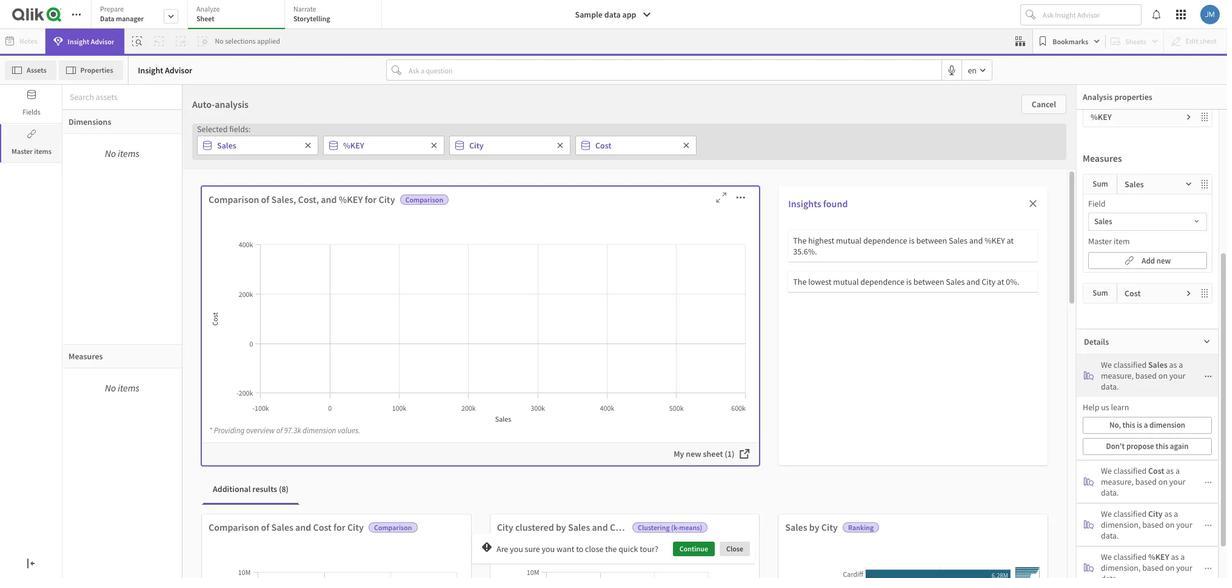 Task type: describe. For each thing, give the bounding box(es) containing it.
goto image
[[737, 450, 750, 459]]

to left more image
[[711, 198, 723, 217]]

master item
[[1089, 236, 1131, 247]]

clustering (k-means)
[[638, 524, 703, 533]]

app
[[623, 9, 637, 20]]

you inside . save any insights you discover to this sheet.
[[426, 413, 439, 424]]

continue button
[[673, 542, 715, 557]]

your for we classified city
[[1177, 520, 1193, 531]]

sum button for sales
[[1084, 175, 1118, 194]]

*
[[209, 426, 213, 436]]

data. for we classified %key
[[1102, 574, 1120, 579]]

build
[[809, 381, 828, 392]]

we classified city
[[1102, 509, 1163, 520]]

this left 'sheet...'
[[726, 198, 749, 217]]

sheet...
[[751, 198, 796, 217]]

ranking
[[849, 524, 874, 533]]

as a dimension, based on your data. for city
[[1102, 509, 1193, 542]]

dimensions button
[[62, 110, 182, 134]]

properties button
[[59, 60, 123, 80]]

analyze image for we classified city
[[1085, 521, 1095, 530]]

classified for %key
[[1114, 552, 1147, 563]]

to inside alert
[[576, 544, 584, 555]]

as for %key
[[1172, 552, 1180, 563]]

new for create new analytics
[[756, 338, 774, 350]]

add new
[[1143, 256, 1172, 266]]

. for question?
[[652, 379, 654, 390]]

properties
[[80, 65, 113, 74]]

(8)
[[279, 484, 289, 495]]

at for %key
[[1007, 235, 1014, 246]]

(k-
[[672, 524, 680, 533]]

measure, for we classified sales
[[1102, 371, 1135, 382]]

choose an option below to get started adding to this sheet... application
[[0, 0, 1228, 579]]

insight up can
[[595, 380, 618, 390]]

a for we classified sales
[[1180, 360, 1184, 371]]

field
[[1089, 198, 1106, 209]]

values.
[[338, 426, 361, 436]]

as a measure, based on your data. for sales
[[1102, 360, 1186, 393]]

analyze image for we classified %key
[[1085, 564, 1095, 573]]

Ask a question text field
[[406, 60, 942, 80]]

. any found insights can be saved to this sheet.
[[553, 379, 675, 424]]

classified for cost
[[1114, 466, 1147, 477]]

Ask Insight Advisor text field
[[1041, 5, 1142, 24]]

tour?
[[640, 544, 659, 555]]

as for sales
[[1170, 360, 1178, 371]]

with
[[494, 379, 510, 390]]

advisor up be
[[619, 380, 644, 390]]

measure, for we classified cost
[[1102, 477, 1135, 488]]

quick
[[619, 544, 639, 555]]

between for %key
[[917, 235, 948, 246]]

explore for explore your data directly or let qlik generate insights for you with
[[394, 363, 421, 373]]

don't propose this again
[[1107, 442, 1189, 452]]

analyze image for we classified sales
[[1085, 371, 1095, 381]]

help
[[1084, 402, 1100, 413]]

sheet. for new
[[777, 397, 799, 408]]

%key inside the highest mutual dependence is between sales and %key at 35.6%.
[[985, 235, 1006, 246]]

selections
[[225, 36, 256, 46]]

deselect field image for cost
[[683, 142, 690, 149]]

sample data app button
[[568, 5, 660, 24]]

sheet
[[197, 14, 215, 23]]

close
[[727, 545, 744, 554]]

lowest
[[809, 277, 832, 288]]

data
[[100, 14, 115, 23]]

tab list inside choose an option below to get started adding to this sheet... application
[[91, 0, 386, 30]]

city clustered by sales and cost (k-means)
[[497, 522, 672, 534]]

we for we classified city
[[1102, 509, 1113, 520]]

sales by city
[[786, 522, 838, 534]]

my new sheet (1)
[[674, 449, 737, 460]]

to start creating visualizations and build your new sheet.
[[714, 363, 828, 408]]

don't propose this again button
[[1084, 439, 1213, 456]]

based for city
[[1143, 520, 1165, 531]]

dimension inside button
[[1150, 420, 1186, 431]]

no selections applied
[[215, 36, 280, 46]]

the highest mutual dependence is between sales and %key at 35.6%.
[[794, 235, 1014, 257]]

highest
[[809, 235, 835, 246]]

analyze
[[197, 4, 220, 13]]

no, this is a dimension
[[1110, 420, 1186, 431]]

classified for city
[[1114, 509, 1147, 520]]

save
[[484, 396, 501, 406]]

insights inside 'explore your data directly or let qlik generate insights for you with'
[[438, 379, 466, 390]]

my new sheet (1) link
[[671, 446, 753, 463]]

1 vertical spatial small image
[[1206, 522, 1213, 530]]

for inside 'explore your data directly or let qlik generate insights for you with'
[[467, 379, 477, 390]]

data inside button
[[605, 9, 621, 20]]

results
[[253, 484, 277, 495]]

find new insights in the data using
[[553, 363, 675, 373]]

dependence for highest
[[864, 235, 908, 246]]

no for no items
[[105, 147, 116, 160]]

sample data app
[[575, 9, 637, 20]]

insight advisor inside dropdown button
[[68, 37, 114, 46]]

. for data
[[480, 396, 482, 406]]

fields:
[[229, 124, 251, 135]]

1 vertical spatial sheet
[[703, 449, 723, 460]]

additional results (8) button
[[203, 476, 299, 505]]

this inside . any found insights can be saved to this sheet.
[[662, 397, 675, 408]]

link image
[[1125, 253, 1135, 268]]

my
[[674, 449, 685, 460]]

a for we classified city
[[1175, 509, 1179, 520]]

1 master items button from the left
[[0, 124, 62, 163]]

to left get
[[582, 198, 595, 217]]

items for no items
[[118, 147, 140, 160]]

option
[[499, 198, 539, 217]]

visualizations
[[744, 381, 792, 392]]

we for we classified %key
[[1102, 552, 1113, 563]]

analysis
[[215, 98, 249, 110]]

new for add new
[[1157, 256, 1172, 266]]

bookmarks
[[1053, 37, 1089, 46]]

this inside . save any insights you discover to this sheet.
[[482, 413, 495, 424]]

add
[[1143, 256, 1156, 266]]

2 horizontal spatial insight advisor
[[422, 396, 472, 406]]

insights found
[[789, 198, 848, 210]]

your for we classified %key
[[1177, 563, 1193, 574]]

new inside to start creating visualizations and build your new sheet.
[[760, 397, 775, 408]]

cost,
[[298, 194, 319, 206]]

means)
[[680, 524, 703, 533]]

based for %key
[[1143, 563, 1165, 574]]

2 master items button from the left
[[1, 124, 62, 163]]

1 fields button from the left
[[0, 85, 62, 123]]

dimension, for we classified city
[[1102, 520, 1142, 531]]

an
[[481, 198, 496, 217]]

sheet. for this
[[496, 413, 518, 424]]

are
[[497, 544, 509, 555]]

don't
[[1107, 442, 1126, 452]]

(k-
[[631, 522, 642, 534]]

en
[[969, 65, 977, 76]]

advisor inside dropdown button
[[91, 37, 114, 46]]

comparison of sales and cost for city
[[209, 522, 364, 534]]

clustering
[[638, 524, 670, 533]]

items for master items
[[34, 147, 52, 156]]

as for city
[[1165, 509, 1173, 520]]

selected
[[197, 124, 228, 135]]

insights inside . any found insights can be saved to this sheet.
[[576, 397, 604, 408]]

data left using
[[638, 363, 654, 373]]

deselect field image for %key
[[431, 142, 438, 149]]

data. for we classified sales
[[1102, 382, 1120, 393]]

measures no items
[[69, 351, 140, 394]]

1 vertical spatial the
[[625, 363, 637, 373]]

no for no selections applied
[[215, 36, 224, 46]]

creating
[[714, 381, 742, 392]]

choose
[[432, 198, 478, 217]]

insight down smart search 'icon'
[[138, 65, 163, 76]]

close button
[[720, 542, 750, 557]]

master for master item
[[1089, 236, 1113, 247]]

started
[[619, 198, 662, 217]]

be
[[620, 397, 629, 408]]

learn
[[1112, 402, 1130, 413]]

and inside the highest mutual dependence is between sales and %key at 35.6%.
[[970, 235, 984, 246]]

your inside to start creating visualizations and build your new sheet.
[[742, 397, 759, 408]]

sales inside button
[[1095, 217, 1113, 227]]

move image for %key
[[1201, 112, 1213, 122]]

jeremy miller image
[[1201, 5, 1221, 24]]

edit image
[[740, 363, 755, 374]]

generate
[[405, 379, 436, 390]]

we classified %key
[[1102, 552, 1170, 563]]

0 horizontal spatial dimension
[[303, 426, 336, 436]]

data up or
[[473, 338, 491, 350]]

on for we classified city
[[1166, 520, 1176, 531]]

we classified cost
[[1102, 466, 1165, 477]]

have a question?
[[579, 338, 649, 350]]

1 by from the left
[[556, 522, 567, 534]]

any
[[655, 379, 669, 390]]

selections tool image
[[1016, 36, 1026, 46]]

you inside 'explore your data directly or let qlik generate insights for you with'
[[479, 379, 492, 390]]

propose
[[1127, 442, 1155, 452]]

cancel
[[1033, 99, 1057, 110]]

the for the lowest mutual dependence is between sales and city at 0%.
[[794, 277, 807, 288]]

clustered
[[516, 522, 554, 534]]

0 vertical spatial found
[[824, 198, 848, 210]]

qlik
[[506, 363, 521, 373]]

the inside alert
[[606, 544, 617, 555]]



Task type: locate. For each thing, give the bounding box(es) containing it.
0 vertical spatial for
[[365, 194, 377, 206]]

new inside add new button
[[1157, 256, 1172, 266]]

1 horizontal spatial small image
[[1206, 522, 1213, 530]]

data inside 'explore your data directly or let qlik generate insights for you with'
[[440, 363, 456, 373]]

1 horizontal spatial by
[[810, 522, 820, 534]]

details
[[1085, 337, 1110, 348]]

of for sales
[[261, 522, 270, 534]]

your down visualizations
[[742, 397, 759, 408]]

0 vertical spatial no
[[215, 36, 224, 46]]

on for we classified sales
[[1159, 371, 1169, 382]]

more image
[[732, 192, 751, 204]]

0 vertical spatial of
[[261, 194, 270, 206]]

is up the lowest mutual dependence is between sales and city at 0%.
[[910, 235, 915, 246]]

3 data. from the top
[[1102, 531, 1120, 542]]

no items
[[105, 147, 140, 160]]

as right we classified sales
[[1170, 360, 1178, 371]]

between down the highest mutual dependence is between sales and %key at 35.6%.
[[914, 277, 945, 288]]

4 data. from the top
[[1102, 574, 1120, 579]]

dependence inside the highest mutual dependence is between sales and %key at 35.6%.
[[864, 235, 908, 246]]

data. up we classified city
[[1102, 488, 1120, 499]]

of left sales,
[[261, 194, 270, 206]]

a for we classified cost
[[1176, 466, 1181, 477]]

0 vertical spatial at
[[1007, 235, 1014, 246]]

we down we classified cost
[[1102, 509, 1113, 520]]

sum for cost
[[1094, 288, 1109, 299]]

new for my new sheet (1)
[[686, 449, 702, 460]]

0 vertical spatial measure,
[[1102, 371, 1135, 382]]

as a measure, based on your data. up the learn
[[1102, 360, 1186, 393]]

no inside measures no items
[[105, 382, 116, 394]]

the right in
[[625, 363, 637, 373]]

0 vertical spatial is
[[910, 235, 915, 246]]

explore your data directly or let qlik generate insights for you with
[[394, 363, 521, 390]]

on
[[1159, 371, 1169, 382], [1159, 477, 1169, 488], [1166, 520, 1176, 531], [1166, 563, 1176, 574]]

2 analyze image from the top
[[1085, 477, 1095, 487]]

new right find on the left bottom of the page
[[570, 363, 585, 373]]

add new button
[[1089, 252, 1208, 269]]

data. for we classified city
[[1102, 531, 1120, 542]]

0 vertical spatial move image
[[1201, 112, 1213, 122]]

1 vertical spatial insight advisor
[[138, 65, 193, 76]]

as a measure, based on your data. for cost
[[1102, 466, 1186, 499]]

measures for measures no items
[[69, 351, 103, 362]]

is inside button
[[1138, 420, 1143, 431]]

2 vertical spatial no
[[105, 382, 116, 394]]

0 horizontal spatial .
[[480, 396, 482, 406]]

no left selections
[[215, 36, 224, 46]]

1 vertical spatial sum
[[1094, 288, 1109, 299]]

your right we classified city
[[1177, 520, 1193, 531]]

1 sum from the top
[[1094, 179, 1109, 189]]

data. down we classified city
[[1102, 531, 1120, 542]]

sum
[[1094, 179, 1109, 189], [1094, 288, 1109, 299]]

items down dimensions button
[[118, 147, 140, 160]]

of down results at left bottom
[[261, 522, 270, 534]]

1 vertical spatial move image
[[1201, 289, 1213, 299]]

cancel button
[[1022, 95, 1067, 114]]

ask
[[582, 380, 593, 390]]

2 vertical spatial of
[[261, 522, 270, 534]]

1 horizontal spatial measures
[[1084, 152, 1123, 164]]

1 horizontal spatial deselect field image
[[683, 142, 690, 149]]

selected fields:
[[197, 124, 251, 135]]

by up want
[[556, 522, 567, 534]]

mutual for lowest
[[834, 277, 859, 288]]

measure, up we classified city
[[1102, 477, 1135, 488]]

as a dimension, based on your data. down we classified city
[[1102, 552, 1193, 579]]

explore for explore the data
[[424, 338, 455, 350]]

based up we classified city
[[1136, 477, 1158, 488]]

manager
[[116, 14, 144, 23]]

explore the data
[[424, 338, 491, 350]]

1 vertical spatial sum button
[[1084, 284, 1118, 303]]

new
[[1157, 256, 1172, 266], [756, 338, 774, 350], [570, 363, 585, 373], [760, 397, 775, 408], [686, 449, 702, 460]]

we down 'details'
[[1102, 360, 1113, 371]]

0 vertical spatial mutual
[[837, 235, 862, 246]]

assets
[[27, 65, 46, 74]]

insights down directly
[[438, 379, 466, 390]]

choose an option below to get started adding to this sheet...
[[432, 198, 796, 217]]

0 horizontal spatial for
[[334, 522, 346, 534]]

classified for sales
[[1114, 360, 1147, 371]]

tab list containing prepare
[[91, 0, 386, 30]]

based for cost
[[1136, 477, 1158, 488]]

1 deselect field image from the left
[[305, 142, 312, 149]]

0 horizontal spatial deselect field image
[[305, 142, 312, 149]]

1 vertical spatial at
[[998, 277, 1005, 288]]

4 analyze image from the top
[[1085, 564, 1095, 573]]

by
[[556, 522, 567, 534], [810, 522, 820, 534]]

1 horizontal spatial dimension
[[1150, 420, 1186, 431]]

insight advisor button
[[45, 29, 125, 54]]

found inside . any found insights can be saved to this sheet.
[[553, 397, 574, 408]]

your for we classified cost
[[1170, 477, 1186, 488]]

0 vertical spatial explore
[[424, 338, 455, 350]]

a right we classified city
[[1175, 509, 1179, 520]]

mutual for highest
[[837, 235, 862, 246]]

2 classified from the top
[[1114, 466, 1147, 477]]

want
[[557, 544, 575, 555]]

as down again
[[1167, 466, 1175, 477]]

to inside to start creating visualizations and build your new sheet.
[[798, 363, 806, 374]]

as
[[1170, 360, 1178, 371], [1167, 466, 1175, 477], [1165, 509, 1173, 520], [1172, 552, 1180, 563]]

measures for measures
[[1084, 152, 1123, 164]]

the right close
[[606, 544, 617, 555]]

you right the sure
[[542, 544, 555, 555]]

a right we classified sales
[[1180, 360, 1184, 371]]

based up no, this is a dimension
[[1136, 371, 1158, 382]]

small image
[[1186, 113, 1193, 121], [1206, 522, 1213, 530]]

2 horizontal spatial for
[[467, 379, 477, 390]]

sheet. inside . any found insights can be saved to this sheet.
[[603, 413, 625, 424]]

4 classified from the top
[[1114, 552, 1147, 563]]

0 vertical spatial master
[[12, 147, 33, 156]]

sum up 'details'
[[1094, 288, 1109, 299]]

2 fields button from the left
[[1, 85, 62, 123]]

1 horizontal spatial sheet
[[770, 364, 789, 374]]

2 as a dimension, based on your data. from the top
[[1102, 552, 1193, 579]]

dimension, down we classified city
[[1102, 563, 1142, 574]]

saved
[[630, 397, 651, 408]]

0 horizontal spatial insight advisor
[[68, 37, 114, 46]]

0 vertical spatial .
[[652, 379, 654, 390]]

are you sure you want to close the quick tour? alert
[[473, 535, 755, 564]]

to inside . any found insights can be saved to this sheet.
[[653, 397, 660, 408]]

sales,
[[272, 194, 296, 206]]

to right want
[[576, 544, 584, 555]]

dimension, for we classified %key
[[1102, 563, 1142, 574]]

3 analyze image from the top
[[1085, 521, 1095, 530]]

2 vertical spatial is
[[1138, 420, 1143, 431]]

0 vertical spatial small image
[[1186, 113, 1193, 121]]

data. for we classified cost
[[1102, 488, 1120, 499]]

to left 'start'
[[798, 363, 806, 374]]

dependence up the lowest mutual dependence is between sales and city at 0%.
[[864, 235, 908, 246]]

storytelling
[[294, 14, 330, 23]]

measure, up the learn
[[1102, 371, 1135, 382]]

sheet. inside . save any insights you discover to this sheet.
[[496, 413, 518, 424]]

new inside my new sheet (1) link
[[686, 449, 702, 460]]

0 vertical spatial measures
[[1084, 152, 1123, 164]]

data. down we classified %key
[[1102, 574, 1120, 579]]

0 vertical spatial between
[[917, 235, 948, 246]]

move image for cost
[[1201, 289, 1213, 299]]

0 vertical spatial sum
[[1094, 179, 1109, 189]]

sum button up 'details'
[[1084, 284, 1118, 303]]

auto-analysis
[[192, 98, 249, 110]]

city
[[470, 140, 484, 151], [379, 194, 395, 206], [982, 277, 996, 288], [1149, 509, 1163, 520], [348, 522, 364, 534], [497, 522, 514, 534], [822, 522, 838, 534]]

is for %key
[[910, 235, 915, 246]]

1 deselect field image from the left
[[431, 142, 438, 149]]

0 vertical spatial dimension,
[[1102, 520, 1142, 531]]

data. up help us learn
[[1102, 382, 1120, 393]]

0 horizontal spatial explore
[[394, 363, 421, 373]]

tab list
[[91, 0, 386, 30]]

* providing overview of 97.3k dimension values.
[[209, 426, 361, 436]]

2 dimension, from the top
[[1102, 563, 1142, 574]]

this left again
[[1157, 442, 1169, 452]]

this inside button
[[1157, 442, 1169, 452]]

1 measure, from the top
[[1102, 371, 1135, 382]]

.
[[652, 379, 654, 390], [480, 396, 482, 406]]

move image
[[1201, 180, 1213, 189]]

1 vertical spatial of
[[276, 426, 283, 436]]

the
[[457, 338, 471, 350], [625, 363, 637, 373], [606, 544, 617, 555]]

2 we from the top
[[1102, 466, 1113, 477]]

mutual
[[837, 235, 862, 246], [834, 277, 859, 288]]

classified
[[1114, 360, 1147, 371], [1114, 466, 1147, 477], [1114, 509, 1147, 520], [1114, 552, 1147, 563]]

dimension right 97.3k
[[303, 426, 336, 436]]

explore inside 'explore your data directly or let qlik generate insights for you with'
[[394, 363, 421, 373]]

0 horizontal spatial master
[[12, 147, 33, 156]]

based down we classified city
[[1143, 563, 1165, 574]]

(1)
[[725, 449, 735, 460]]

0 horizontal spatial the
[[457, 338, 471, 350]]

2 by from the left
[[810, 522, 820, 534]]

dimension,
[[1102, 520, 1142, 531], [1102, 563, 1142, 574]]

at for city
[[998, 277, 1005, 288]]

as a dimension, based on your data.
[[1102, 509, 1193, 542], [1102, 552, 1193, 579]]

1 vertical spatial is
[[907, 277, 912, 288]]

at inside the highest mutual dependence is between sales and %key at 35.6%.
[[1007, 235, 1014, 246]]

insights
[[587, 363, 615, 373], [438, 379, 466, 390], [576, 397, 604, 408], [397, 413, 425, 424]]

as for cost
[[1167, 466, 1175, 477]]

sum button for cost
[[1084, 284, 1118, 303]]

insights inside . save any insights you discover to this sheet.
[[397, 413, 425, 424]]

new right my
[[686, 449, 702, 460]]

sheet. down any
[[496, 413, 518, 424]]

is up the propose
[[1138, 420, 1143, 431]]

this down save
[[482, 413, 495, 424]]

new right create at the right bottom of the page
[[756, 338, 774, 350]]

item
[[1115, 236, 1131, 247]]

1 vertical spatial as a dimension, based on your data.
[[1102, 552, 1193, 579]]

0 vertical spatial sum button
[[1084, 175, 1118, 194]]

sheet left (1)
[[703, 449, 723, 460]]

a for we classified %key
[[1181, 552, 1186, 563]]

we down we classified city
[[1102, 552, 1113, 563]]

1 vertical spatial dimension,
[[1102, 563, 1142, 574]]

at
[[1007, 235, 1014, 246], [998, 277, 1005, 288]]

master for master items
[[12, 147, 33, 156]]

any
[[503, 396, 516, 406]]

1 horizontal spatial .
[[652, 379, 654, 390]]

2 sum from the top
[[1094, 288, 1109, 299]]

0 horizontal spatial small image
[[1186, 113, 1193, 121]]

full screen image
[[712, 192, 732, 204]]

advisor up auto-
[[165, 65, 193, 76]]

1 vertical spatial .
[[480, 396, 482, 406]]

no
[[215, 36, 224, 46], [105, 147, 116, 160], [105, 382, 116, 394]]

1 vertical spatial no
[[105, 147, 116, 160]]

0 horizontal spatial at
[[998, 277, 1005, 288]]

sales inside the highest mutual dependence is between sales and %key at 35.6%.
[[950, 235, 968, 246]]

no, this is a dimension button
[[1084, 417, 1213, 434]]

1 vertical spatial the
[[794, 277, 807, 288]]

1 horizontal spatial sheet.
[[603, 413, 625, 424]]

2 measure, from the top
[[1102, 477, 1135, 488]]

1 horizontal spatial master
[[1089, 236, 1113, 247]]

you right are at the bottom
[[510, 544, 523, 555]]

1 as a measure, based on your data. from the top
[[1102, 360, 1186, 393]]

deselect field image
[[431, 142, 438, 149], [683, 142, 690, 149]]

smart search image
[[133, 36, 142, 46]]

this down any
[[662, 397, 675, 408]]

a right the "have"
[[602, 338, 607, 350]]

a right we classified %key
[[1181, 552, 1186, 563]]

1 vertical spatial found
[[553, 397, 574, 408]]

additional results (8)
[[213, 484, 289, 495]]

small image
[[1186, 181, 1193, 188], [1186, 290, 1193, 297], [1204, 339, 1212, 346], [1206, 373, 1213, 380], [1206, 479, 1213, 487], [1206, 565, 1213, 573]]

we for we classified sales
[[1102, 360, 1113, 371]]

3 we from the top
[[1102, 509, 1113, 520]]

and inside to start creating visualizations and build your new sheet.
[[794, 381, 808, 392]]

3 classified from the top
[[1114, 509, 1147, 520]]

2 data. from the top
[[1102, 488, 1120, 499]]

dimension, up we classified %key
[[1102, 520, 1142, 531]]

new for find new insights in the data using
[[570, 363, 585, 373]]

based up we classified %key
[[1143, 520, 1165, 531]]

. inside . save any insights you discover to this sheet.
[[480, 396, 482, 406]]

1 horizontal spatial explore
[[424, 338, 455, 350]]

this inside button
[[1123, 420, 1136, 431]]

1 vertical spatial as a measure, based on your data.
[[1102, 466, 1186, 499]]

insight inside dropdown button
[[68, 37, 89, 46]]

. left save
[[480, 396, 482, 406]]

1 analyze image from the top
[[1085, 371, 1095, 381]]

2 horizontal spatial the
[[625, 363, 637, 373]]

1 the from the top
[[794, 235, 807, 246]]

0 vertical spatial as a dimension, based on your data.
[[1102, 509, 1193, 542]]

master inside button
[[12, 147, 33, 156]]

your for we classified sales
[[1170, 371, 1186, 382]]

1 move image from the top
[[1201, 112, 1213, 122]]

analytics
[[776, 338, 814, 350]]

this
[[726, 198, 749, 217], [662, 397, 675, 408], [482, 413, 495, 424], [1123, 420, 1136, 431], [1157, 442, 1169, 452]]

dependence for lowest
[[861, 277, 905, 288]]

sum button up the "field"
[[1084, 175, 1118, 194]]

to right discover
[[473, 413, 480, 424]]

classified down we classified city
[[1114, 552, 1147, 563]]

2 vertical spatial the
[[606, 544, 617, 555]]

on for we classified cost
[[1159, 477, 1169, 488]]

2 move image from the top
[[1201, 289, 1213, 299]]

no down dimensions button
[[105, 147, 116, 160]]

the
[[794, 235, 807, 246], [794, 277, 807, 288]]

providing
[[214, 426, 245, 436]]

1 horizontal spatial insight advisor
[[138, 65, 193, 76]]

1 vertical spatial mutual
[[834, 277, 859, 288]]

2 deselect field image from the left
[[557, 142, 564, 149]]

deselect field image for city
[[557, 142, 564, 149]]

. inside . any found insights can be saved to this sheet.
[[652, 379, 654, 390]]

your right we classified %key
[[1177, 563, 1193, 574]]

master
[[12, 147, 33, 156], [1089, 236, 1113, 247]]

items down "measures" button
[[118, 382, 140, 394]]

is for city
[[907, 277, 912, 288]]

and
[[321, 194, 337, 206], [970, 235, 984, 246], [967, 277, 981, 288], [794, 381, 808, 392], [296, 522, 311, 534], [592, 522, 608, 534]]

insights down generate
[[397, 413, 425, 424]]

directly
[[458, 363, 485, 373]]

is inside the highest mutual dependence is between sales and %key at 35.6%.
[[910, 235, 915, 246]]

data
[[605, 9, 621, 20], [473, 338, 491, 350], [440, 363, 456, 373], [638, 363, 654, 373]]

the inside the highest mutual dependence is between sales and %key at 35.6%.
[[794, 235, 807, 246]]

move image
[[1201, 112, 1213, 122], [1201, 289, 1213, 299]]

measure,
[[1102, 371, 1135, 382], [1102, 477, 1135, 488]]

0 vertical spatial insight advisor
[[68, 37, 114, 46]]

advisor
[[91, 37, 114, 46], [165, 65, 193, 76], [619, 380, 644, 390], [447, 396, 472, 406]]

at left 0%.
[[998, 277, 1005, 288]]

1 sum button from the top
[[1084, 175, 1118, 194]]

1 vertical spatial dependence
[[861, 277, 905, 288]]

on for we classified %key
[[1166, 563, 1176, 574]]

1 horizontal spatial the
[[606, 544, 617, 555]]

analyze image
[[1085, 371, 1095, 381], [1085, 477, 1095, 487], [1085, 521, 1095, 530], [1085, 564, 1095, 573]]

to inside . save any insights you discover to this sheet.
[[473, 413, 480, 424]]

as right we classified %key
[[1172, 552, 1180, 563]]

additional
[[213, 484, 251, 495]]

arrow down image
[[1192, 215, 1203, 229]]

of for sales,
[[261, 194, 270, 206]]

classified down we classified cost
[[1114, 509, 1147, 520]]

between for city
[[914, 277, 945, 288]]

analyze image for we classified cost
[[1085, 477, 1095, 487]]

your right we classified sales
[[1170, 371, 1186, 382]]

this right no,
[[1123, 420, 1136, 431]]

1 vertical spatial between
[[914, 277, 945, 288]]

a inside 'no, this is a dimension' button
[[1145, 420, 1149, 431]]

mutual inside the highest mutual dependence is between sales and %key at 35.6%.
[[837, 235, 862, 246]]

insights left in
[[587, 363, 615, 373]]

the for the highest mutual dependence is between sales and %key at 35.6%.
[[794, 235, 807, 246]]

0 horizontal spatial by
[[556, 522, 567, 534]]

between
[[917, 235, 948, 246], [914, 277, 945, 288]]

sheet. inside to start creating visualizations and build your new sheet.
[[777, 397, 799, 408]]

is down the highest mutual dependence is between sales and %key at 35.6%.
[[907, 277, 912, 288]]

discover
[[441, 413, 471, 424]]

your inside 'explore your data directly or let qlik generate insights for you with'
[[423, 363, 439, 373]]

sum for sales
[[1094, 179, 1109, 189]]

2 the from the top
[[794, 277, 807, 288]]

0 vertical spatial the
[[457, 338, 471, 350]]

data left directly
[[440, 363, 456, 373]]

1 horizontal spatial deselect field image
[[557, 142, 564, 149]]

prepare data manager
[[100, 4, 144, 23]]

based for sales
[[1136, 371, 1158, 382]]

1 classified from the top
[[1114, 360, 1147, 371]]

master items
[[12, 147, 52, 156]]

1 vertical spatial explore
[[394, 363, 421, 373]]

edit sheet
[[755, 364, 789, 374]]

1 vertical spatial measures
[[69, 351, 103, 362]]

we classified sales
[[1102, 360, 1168, 371]]

2 vertical spatial insight advisor
[[422, 396, 472, 406]]

0 vertical spatial as a measure, based on your data.
[[1102, 360, 1186, 393]]

we for we classified cost
[[1102, 466, 1113, 477]]

have
[[579, 338, 600, 350]]

using
[[656, 363, 675, 373]]

insight advisor down smart search 'icon'
[[138, 65, 193, 76]]

master items button
[[0, 124, 62, 163], [1, 124, 62, 163]]

data.
[[1102, 382, 1120, 393], [1102, 488, 1120, 499], [1102, 531, 1120, 542], [1102, 574, 1120, 579]]

mutual right lowest
[[834, 277, 859, 288]]

at up 0%.
[[1007, 235, 1014, 246]]

2 sum button from the top
[[1084, 284, 1118, 303]]

1 horizontal spatial found
[[824, 198, 848, 210]]

a down again
[[1176, 466, 1181, 477]]

you left discover
[[426, 413, 439, 424]]

measures button
[[62, 345, 182, 369]]

1 horizontal spatial at
[[1007, 235, 1014, 246]]

the left lowest
[[794, 277, 807, 288]]

advisor down data
[[91, 37, 114, 46]]

0 horizontal spatial measures
[[69, 351, 103, 362]]

0 vertical spatial sheet
[[770, 364, 789, 374]]

insight advisor down data
[[68, 37, 114, 46]]

0 horizontal spatial found
[[553, 397, 574, 408]]

as a dimension, based on your data. for %key
[[1102, 552, 1193, 579]]

insights
[[789, 198, 822, 210]]

between inside the highest mutual dependence is between sales and %key at 35.6%.
[[917, 235, 948, 246]]

dimension up again
[[1150, 420, 1186, 431]]

the up directly
[[457, 338, 471, 350]]

insight down generate
[[422, 396, 445, 406]]

1 vertical spatial measure,
[[1102, 477, 1135, 488]]

2 horizontal spatial sheet.
[[777, 397, 799, 408]]

bookmarks button
[[1036, 32, 1104, 51]]

1 as a dimension, based on your data. from the top
[[1102, 509, 1193, 542]]

deselect field image for sales
[[305, 142, 312, 149]]

2 deselect field image from the left
[[683, 142, 690, 149]]

2 vertical spatial for
[[334, 522, 346, 534]]

Search assets text field
[[62, 86, 182, 108]]

1 dimension, from the top
[[1102, 520, 1142, 531]]

4 we from the top
[[1102, 552, 1113, 563]]

as right we classified city
[[1165, 509, 1173, 520]]

a up don't propose this again
[[1145, 420, 1149, 431]]

1 vertical spatial master
[[1089, 236, 1113, 247]]

we down don't
[[1102, 466, 1113, 477]]

1 vertical spatial for
[[467, 379, 477, 390]]

dimension
[[1150, 420, 1186, 431], [303, 426, 336, 436]]

0 vertical spatial the
[[794, 235, 807, 246]]

new right add
[[1157, 256, 1172, 266]]

master left item
[[1089, 236, 1113, 247]]

sure
[[525, 544, 540, 555]]

0 vertical spatial dependence
[[864, 235, 908, 246]]

2 as a measure, based on your data. from the top
[[1102, 466, 1186, 499]]

0 horizontal spatial sheet
[[703, 449, 723, 460]]

start
[[807, 363, 823, 374]]

help us learn
[[1084, 402, 1130, 413]]

items inside measures no items
[[118, 382, 140, 394]]

no,
[[1110, 420, 1122, 431]]

dimensions
[[69, 116, 111, 127]]

found down find on the left bottom of the page
[[553, 397, 574, 408]]

sheet. down visualizations
[[777, 397, 799, 408]]

1 we from the top
[[1102, 360, 1113, 371]]

advisor up discover
[[447, 396, 472, 406]]

are you sure you want to close the quick tour?
[[497, 544, 659, 555]]

insight advisor
[[68, 37, 114, 46], [138, 65, 193, 76], [422, 396, 472, 406]]

insight up the properties button
[[68, 37, 89, 46]]

deselect field image
[[305, 142, 312, 149], [557, 142, 564, 149]]

0 horizontal spatial deselect field image
[[431, 142, 438, 149]]

explore up generate
[[394, 363, 421, 373]]

1 horizontal spatial for
[[365, 194, 377, 206]]

0 horizontal spatial sheet.
[[496, 413, 518, 424]]

found right 'insights'
[[824, 198, 848, 210]]

measures inside measures no items
[[69, 351, 103, 362]]

below
[[542, 198, 579, 217]]

of left 97.3k
[[276, 426, 283, 436]]

1 data. from the top
[[1102, 382, 1120, 393]]

as a measure, based on your data.
[[1102, 360, 1186, 393], [1102, 466, 1186, 499]]

comparison
[[209, 194, 259, 206], [406, 195, 444, 204], [209, 522, 259, 534], [374, 524, 412, 533]]

master down fields
[[12, 147, 33, 156]]

sales button
[[1090, 214, 1207, 231]]



Task type: vqa. For each thing, say whether or not it's contained in the screenshot.
at to the left
yes



